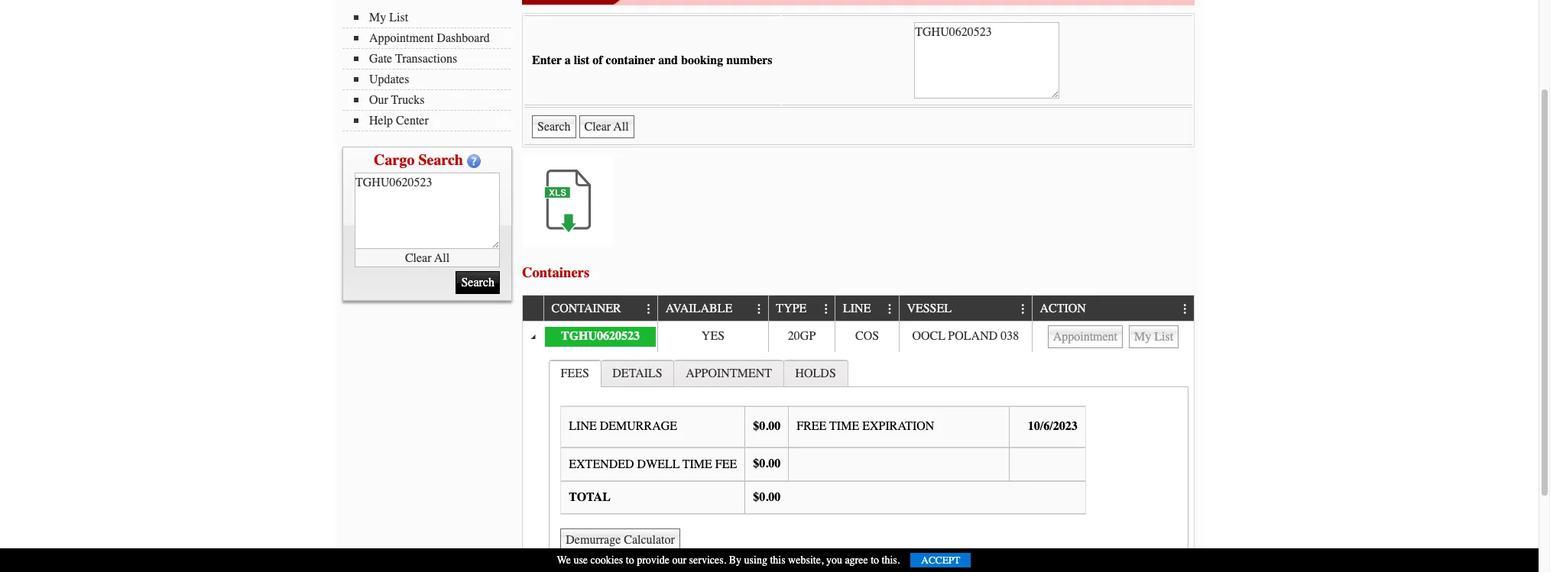 Task type: vqa. For each thing, say whether or not it's contained in the screenshot.
ACTION LINK
yes



Task type: describe. For each thing, give the bounding box(es) containing it.
available
[[666, 302, 733, 316]]

edit column settings image for line
[[884, 303, 897, 316]]

type
[[776, 302, 807, 316]]

containers
[[522, 264, 590, 281]]

of
[[593, 54, 603, 67]]

Enter container numbers and/ or booking numbers. Press ESC to reset input box text field
[[915, 22, 1060, 99]]

edit column settings image for container
[[643, 303, 655, 316]]

list
[[574, 54, 590, 67]]

and
[[659, 54, 678, 67]]

20gp
[[788, 330, 816, 343]]

038
[[1001, 330, 1019, 343]]

container column header
[[544, 296, 658, 322]]

cos
[[856, 330, 879, 343]]

this
[[770, 554, 786, 567]]

line for line
[[843, 302, 871, 316]]

vessel column header
[[899, 296, 1032, 322]]

row containing container
[[523, 296, 1194, 322]]

expiration
[[863, 420, 935, 434]]

this.
[[882, 554, 900, 567]]

available column header
[[658, 296, 768, 322]]

our
[[672, 554, 687, 567]]

demurrage
[[600, 420, 678, 434]]

list
[[389, 11, 408, 24]]

clear all button
[[355, 249, 500, 268]]

provide
[[637, 554, 670, 567]]

services.
[[689, 554, 727, 567]]

our
[[369, 93, 388, 107]]

details tab
[[601, 360, 675, 387]]

edit column settings image for vessel
[[1017, 303, 1030, 316]]

dashboard
[[437, 31, 490, 45]]

free time expiration
[[797, 420, 935, 434]]

use
[[574, 554, 588, 567]]

line column header
[[835, 296, 899, 322]]

action column header
[[1032, 296, 1194, 322]]

extended
[[569, 458, 634, 472]]

10/6/2023
[[1028, 420, 1078, 434]]

container
[[606, 54, 656, 67]]

edit column settings image for type
[[821, 303, 833, 316]]

clear
[[405, 251, 432, 265]]

0 horizontal spatial time
[[683, 458, 713, 472]]

website,
[[788, 554, 824, 567]]

my list link
[[354, 11, 511, 24]]

accept
[[922, 555, 961, 567]]

poland
[[948, 330, 998, 343]]

extended dwell time fee
[[569, 458, 737, 472]]

trucks
[[391, 93, 425, 107]]

line link
[[843, 296, 879, 321]]

agree
[[845, 554, 868, 567]]

booking
[[681, 54, 723, 67]]

tghu0620523
[[561, 330, 640, 343]]

1 horizontal spatial time
[[830, 420, 860, 434]]



Task type: locate. For each thing, give the bounding box(es) containing it.
$0.00
[[753, 420, 781, 434], [753, 457, 781, 471], [753, 491, 781, 504]]

edit column settings image
[[884, 303, 897, 316], [1017, 303, 1030, 316], [1180, 303, 1192, 316]]

a
[[565, 54, 571, 67]]

appointment
[[369, 31, 434, 45]]

available link
[[666, 296, 740, 321]]

oocl poland 038
[[913, 330, 1019, 343]]

$0.00 up 'this'
[[753, 491, 781, 504]]

search
[[419, 151, 463, 169]]

details
[[613, 367, 663, 381]]

we use cookies to provide our services. by using this website, you agree to this.
[[557, 554, 900, 567]]

fee
[[716, 458, 737, 472]]

fees
[[561, 367, 589, 381]]

help
[[369, 114, 393, 128]]

numbers
[[727, 54, 773, 67]]

vessel
[[907, 302, 952, 316]]

my list appointment dashboard gate transactions updates our trucks help center
[[369, 11, 490, 128]]

2 vertical spatial $0.00
[[753, 491, 781, 504]]

time
[[830, 420, 860, 434], [683, 458, 713, 472]]

action
[[1040, 302, 1086, 316]]

enter
[[532, 54, 562, 67]]

0 vertical spatial time
[[830, 420, 860, 434]]

line demurrage
[[569, 420, 678, 434]]

accept button
[[911, 554, 971, 568]]

tab list
[[545, 356, 1193, 568]]

cookies
[[591, 554, 623, 567]]

edit column settings image for action
[[1180, 303, 1192, 316]]

edit column settings image inside type column header
[[821, 303, 833, 316]]

tab list containing fees
[[545, 356, 1193, 568]]

enter a list of container and booking numbers
[[532, 54, 773, 67]]

edit column settings image
[[643, 303, 655, 316], [754, 303, 766, 316], [821, 303, 833, 316]]

1 horizontal spatial to
[[871, 554, 879, 567]]

oocl poland 038 cell
[[899, 322, 1032, 352]]

center
[[396, 114, 429, 128]]

help center link
[[354, 114, 511, 128]]

clear all
[[405, 251, 450, 265]]

using
[[744, 554, 768, 567]]

2 horizontal spatial edit column settings image
[[1180, 303, 1192, 316]]

row containing tghu0620523
[[523, 322, 1194, 352]]

2 to from the left
[[871, 554, 879, 567]]

type column header
[[768, 296, 835, 322]]

row up cos
[[523, 296, 1194, 322]]

cos cell
[[835, 322, 899, 352]]

$0.00 left free
[[753, 420, 781, 434]]

Enter container numbers and/ or booking numbers.  text field
[[355, 173, 500, 249]]

line
[[843, 302, 871, 316], [569, 420, 597, 434]]

container link
[[552, 296, 629, 321]]

$0.00 right fee
[[753, 457, 781, 471]]

row down line "link"
[[523, 322, 1194, 352]]

tghu0620523 cell
[[544, 322, 658, 352]]

gate transactions link
[[354, 52, 511, 66]]

tree grid containing container
[[523, 296, 1194, 572]]

type link
[[776, 296, 814, 321]]

2 edit column settings image from the left
[[1017, 303, 1030, 316]]

by
[[729, 554, 742, 567]]

edit column settings image inside action column header
[[1180, 303, 1192, 316]]

1 $0.00 from the top
[[753, 420, 781, 434]]

to left this.
[[871, 554, 879, 567]]

1 vertical spatial $0.00
[[753, 457, 781, 471]]

edit column settings image inside the available column header
[[754, 303, 766, 316]]

menu bar
[[343, 9, 518, 132]]

1 horizontal spatial edit column settings image
[[754, 303, 766, 316]]

row group
[[523, 322, 1194, 572]]

$0.00 for demurrage
[[753, 420, 781, 434]]

line for line demurrage
[[569, 420, 597, 434]]

edit column settings image inside vessel column header
[[1017, 303, 1030, 316]]

2 edit column settings image from the left
[[754, 303, 766, 316]]

3 edit column settings image from the left
[[821, 303, 833, 316]]

$0.00 for dwell
[[753, 457, 781, 471]]

time left fee
[[683, 458, 713, 472]]

appointment
[[686, 367, 772, 381]]

edit column settings image inside container column header
[[643, 303, 655, 316]]

1 edit column settings image from the left
[[643, 303, 655, 316]]

1 to from the left
[[626, 554, 634, 567]]

1 edit column settings image from the left
[[884, 303, 897, 316]]

transactions
[[395, 52, 457, 66]]

0 horizontal spatial edit column settings image
[[643, 303, 655, 316]]

holds tab
[[784, 360, 848, 387]]

fees tab
[[549, 360, 601, 387]]

you
[[826, 554, 843, 567]]

3 edit column settings image from the left
[[1180, 303, 1192, 316]]

gate
[[369, 52, 392, 66]]

1 row from the top
[[523, 296, 1194, 322]]

oocl
[[913, 330, 946, 343]]

2 $0.00 from the top
[[753, 457, 781, 471]]

1 horizontal spatial edit column settings image
[[1017, 303, 1030, 316]]

total
[[569, 491, 611, 505]]

0 vertical spatial $0.00
[[753, 420, 781, 434]]

edit column settings image left type
[[754, 303, 766, 316]]

0 horizontal spatial edit column settings image
[[884, 303, 897, 316]]

all
[[434, 251, 450, 265]]

cargo
[[374, 151, 415, 169]]

2 horizontal spatial edit column settings image
[[821, 303, 833, 316]]

None button
[[579, 115, 634, 138], [1048, 326, 1123, 349], [1129, 326, 1179, 349], [561, 529, 680, 552], [579, 115, 634, 138], [1048, 326, 1123, 349], [1129, 326, 1179, 349], [561, 529, 680, 552]]

line up cos
[[843, 302, 871, 316]]

appointment tab
[[674, 360, 784, 387]]

1 vertical spatial line
[[569, 420, 597, 434]]

0 vertical spatial line
[[843, 302, 871, 316]]

3 $0.00 from the top
[[753, 491, 781, 504]]

appointment dashboard link
[[354, 31, 511, 45]]

we
[[557, 554, 571, 567]]

yes
[[702, 330, 725, 343]]

menu bar containing my list
[[343, 9, 518, 132]]

line inside "link"
[[843, 302, 871, 316]]

holds
[[796, 367, 836, 381]]

tab list inside row group
[[545, 356, 1193, 568]]

updates link
[[354, 73, 511, 86]]

row group containing tghu0620523
[[523, 322, 1194, 572]]

to
[[626, 554, 634, 567], [871, 554, 879, 567]]

free
[[797, 420, 827, 434]]

0 horizontal spatial line
[[569, 420, 597, 434]]

1 vertical spatial time
[[683, 458, 713, 472]]

my
[[369, 11, 386, 24]]

action link
[[1040, 296, 1094, 321]]

1 horizontal spatial line
[[843, 302, 871, 316]]

time right free
[[830, 420, 860, 434]]

cell
[[1032, 322, 1194, 352]]

our trucks link
[[354, 93, 511, 107]]

0 horizontal spatial to
[[626, 554, 634, 567]]

None submit
[[532, 115, 576, 138], [456, 271, 500, 294], [532, 115, 576, 138], [456, 271, 500, 294]]

edit column settings image for available
[[754, 303, 766, 316]]

row
[[523, 296, 1194, 322], [523, 322, 1194, 352]]

container
[[552, 302, 621, 316]]

line up 'extended'
[[569, 420, 597, 434]]

yes cell
[[658, 322, 768, 352]]

edit column settings image right type link
[[821, 303, 833, 316]]

dwell
[[637, 458, 680, 472]]

vessel link
[[907, 296, 959, 321]]

edit column settings image left the available at the left bottom of the page
[[643, 303, 655, 316]]

updates
[[369, 73, 409, 86]]

tree grid
[[523, 296, 1194, 572]]

to right cookies
[[626, 554, 634, 567]]

edit column settings image inside line column header
[[884, 303, 897, 316]]

cargo search
[[374, 151, 463, 169]]

20gp cell
[[768, 322, 835, 352]]

2 row from the top
[[523, 322, 1194, 352]]



